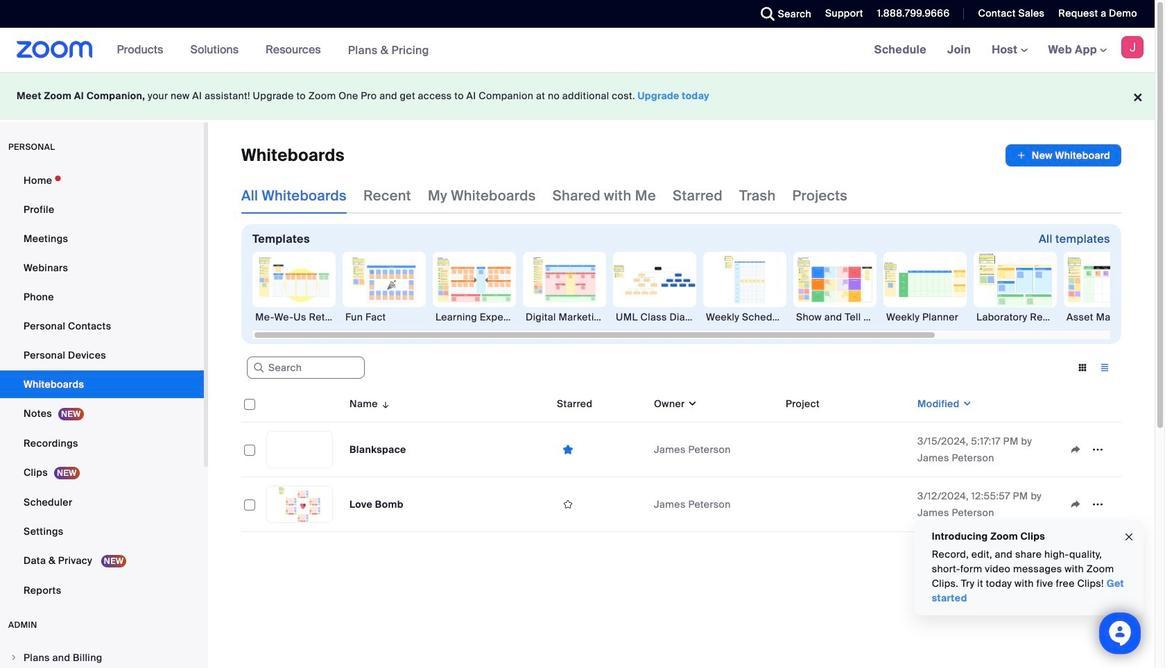 Task type: describe. For each thing, give the bounding box(es) containing it.
Search text field
[[247, 357, 365, 379]]

me-we-us retrospective element
[[253, 310, 336, 324]]

click to unstar the whiteboard blankspace image
[[557, 443, 579, 456]]

click to star the whiteboard love bomb image
[[557, 498, 579, 511]]

close image
[[1124, 529, 1135, 545]]

learning experience canvas element
[[433, 310, 516, 324]]

weekly schedule element
[[703, 310, 787, 324]]

digital marketing canvas element
[[523, 310, 606, 324]]

personal menu menu
[[0, 166, 204, 606]]

meetings navigation
[[864, 28, 1155, 73]]

list mode, selected image
[[1094, 361, 1116, 374]]

asset management element
[[1064, 310, 1147, 324]]

tabs of all whiteboard page tab list
[[241, 178, 848, 214]]

thumbnail of blankspace image
[[267, 431, 332, 468]]

cell for the "click to unstar the whiteboard blankspace" image
[[780, 422, 912, 477]]



Task type: locate. For each thing, give the bounding box(es) containing it.
weekly planner element
[[884, 310, 967, 324]]

footer
[[0, 72, 1155, 120]]

arrow down image
[[378, 395, 391, 412]]

fun fact element
[[343, 310, 426, 324]]

profile picture image
[[1122, 36, 1144, 58]]

zoom logo image
[[17, 41, 93, 58]]

cell for click to star the whiteboard love bomb icon
[[780, 477, 912, 532]]

blankspace element
[[350, 443, 406, 456]]

thumbnail of love bomb image
[[267, 486, 332, 522]]

menu item
[[0, 644, 204, 668]]

application
[[1006, 144, 1122, 166], [241, 386, 1132, 542]]

show and tell with a twist element
[[794, 310, 877, 324]]

2 cell from the top
[[780, 477, 912, 532]]

laboratory report element
[[974, 310, 1057, 324]]

0 vertical spatial application
[[1006, 144, 1122, 166]]

banner
[[0, 28, 1155, 73]]

1 vertical spatial application
[[241, 386, 1132, 542]]

add image
[[1017, 148, 1027, 162]]

cell
[[780, 422, 912, 477], [780, 477, 912, 532]]

grid mode, not selected image
[[1072, 361, 1094, 374]]

uml class diagram element
[[613, 310, 696, 324]]

product information navigation
[[107, 28, 440, 73]]

down image
[[685, 397, 698, 411]]

right image
[[10, 653, 18, 662]]

1 cell from the top
[[780, 422, 912, 477]]

love bomb element
[[350, 498, 404, 511]]



Task type: vqa. For each thing, say whether or not it's contained in the screenshot.
Tabs of all whiteboard page tab list
yes



